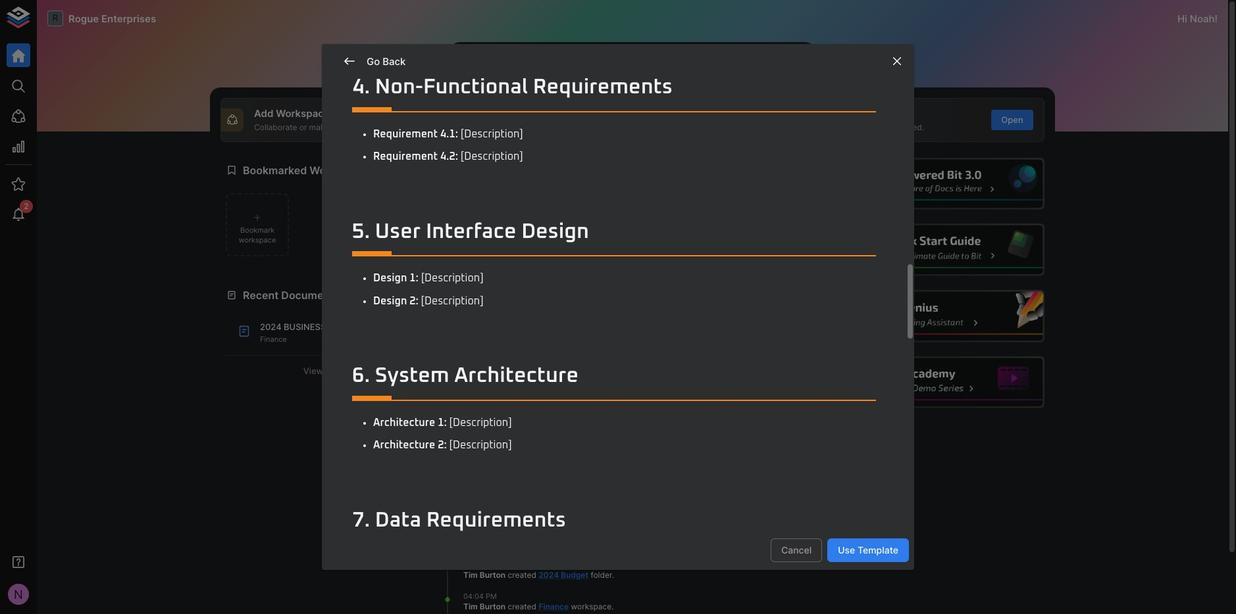 Task type: vqa. For each thing, say whether or not it's contained in the screenshot.


Task type: describe. For each thing, give the bounding box(es) containing it.
1 horizontal spatial workspace
[[452, 289, 509, 302]]

pm for 04:07 pm tim burton created 2024 budget folder .
[[485, 560, 496, 570]]

2024 quarterly cash flow
[[463, 528, 597, 549]]

04:11
[[463, 432, 481, 441]]

burton for 04:11 pm tim burton added
[[480, 442, 506, 452]]

2: for architecture 2:
[[438, 440, 447, 451]]

5.
[[352, 222, 370, 243]]

view all button
[[226, 361, 413, 381]]

add button
[[435, 110, 477, 130]]

created inside 04:07 pm tim burton created 2024 budget folder .
[[508, 571, 536, 580]]

document
[[567, 107, 616, 120]]

budget
[[561, 571, 588, 580]]

2024 business plan
[[463, 357, 595, 378]]

3 tim from the top
[[463, 528, 478, 538]]

create for create
[[720, 114, 748, 125]]

hi noah !
[[1177, 12, 1218, 25]]

template inside "template gallery create faster and get inspired."
[[810, 107, 855, 120]]

view all
[[303, 366, 336, 376]]

template gallery create faster and get inspired.
[[810, 107, 924, 132]]

4. non-functional requirements
[[352, 77, 673, 98]]

bookmark
[[240, 225, 274, 235]]

finance inside tim burton added noah lott to finance workspace .
[[583, 399, 613, 409]]

04:07 for 04:07 pm tim burton created 2024 budget folder .
[[463, 560, 483, 570]]

use
[[838, 545, 855, 556]]

cash
[[463, 539, 483, 549]]

create button
[[713, 110, 755, 130]]

add for add workspace collaborate or make it private.
[[254, 107, 273, 120]]

document .
[[487, 368, 526, 378]]

6.
[[352, 366, 370, 387]]

hi
[[1177, 12, 1187, 25]]

tim for 04:04 pm tim burton created finance workspace .
[[463, 602, 478, 612]]

burton for 04:04 pm tim burton created finance workspace .
[[480, 602, 506, 612]]

[description] for architecture 1: [description]
[[449, 418, 512, 428]]

finance inside 04:04 pm tim burton created finance workspace .
[[539, 602, 569, 612]]

activities
[[511, 289, 559, 302]]

04:04
[[463, 592, 484, 601]]

add workspace collaborate or make it private.
[[254, 107, 366, 132]]

2024 quarterly cash flow link
[[463, 528, 597, 549]]

design 1: [description]
[[373, 273, 483, 284]]

workspace activities
[[452, 289, 559, 302]]

0 vertical spatial requirements
[[533, 77, 673, 98]]

noah lott created
[[463, 357, 534, 367]]

folder
[[591, 571, 612, 580]]

data
[[375, 511, 421, 532]]

2024 for 2024 business plan finance
[[260, 322, 281, 333]]

workspace inside the bookmark workspace "button"
[[239, 236, 276, 245]]

r
[[52, 13, 58, 23]]

burton for 04:07 pm tim burton created 2024 budget folder .
[[480, 571, 506, 580]]

finance inside 2024 business plan finance
[[260, 335, 287, 344]]

document
[[487, 368, 524, 378]]

cancel
[[781, 545, 812, 556]]

architecture for architecture 2: [description]
[[373, 440, 435, 451]]

go
[[367, 55, 380, 68]]

1: for architecture 1:
[[438, 418, 447, 428]]

2024 budget link
[[539, 571, 588, 580]]

gallery
[[857, 107, 891, 120]]

0 vertical spatial noah
[[1190, 12, 1215, 25]]

design 2: [description]
[[373, 296, 483, 306]]

to
[[573, 399, 580, 409]]

created up document .
[[503, 357, 531, 367]]

faster
[[838, 122, 859, 132]]

pm for 04:04 pm tim burton created finance workspace .
[[486, 592, 497, 601]]

2024 business plan finance
[[260, 322, 351, 344]]

back
[[383, 55, 406, 68]]

collaborate
[[254, 122, 297, 132]]

4.2:
[[440, 151, 458, 162]]

04:07 for 04:07 pm
[[463, 518, 483, 527]]

and
[[862, 122, 876, 132]]

flow
[[485, 539, 503, 549]]

!
[[1215, 12, 1218, 25]]

1 vertical spatial requirements
[[426, 511, 566, 532]]

rogue
[[68, 12, 99, 25]]

1 help image from the top
[[846, 158, 1045, 210]]

bookmarked
[[243, 164, 307, 177]]

business for 2024 business plan finance
[[284, 322, 326, 333]]

view
[[303, 366, 323, 376]]

requirement for requirement 4.1:
[[373, 129, 438, 139]]

0 vertical spatial design
[[521, 222, 589, 243]]

requirement 4.2: [description]
[[373, 151, 523, 162]]

1 vertical spatial finance link
[[539, 602, 569, 612]]

use template
[[838, 545, 898, 556]]

or
[[299, 122, 307, 132]]



Task type: locate. For each thing, give the bounding box(es) containing it.
documents
[[281, 289, 340, 302]]

interface
[[426, 222, 516, 243]]

create document create
[[532, 107, 748, 125]]

0 vertical spatial workspace
[[276, 107, 330, 120]]

business inside the 2024 business plan
[[556, 357, 595, 367]]

0 vertical spatial 04:07
[[463, 518, 483, 527]]

2 tim from the top
[[463, 442, 478, 452]]

2 04:07 from the top
[[463, 560, 483, 570]]

04:07 inside 04:07 pm tim burton created 2024 budget folder .
[[463, 560, 483, 570]]

. down 'folder'
[[612, 602, 614, 612]]

finance link down 2024 budget link
[[539, 602, 569, 612]]

pm inside 04:11 pm tim burton added
[[483, 432, 494, 441]]

[description] up "design 2: [description]"
[[421, 273, 483, 284]]

requirement for requirement 4.2:
[[373, 151, 438, 162]]

[description] for design 1: [description]
[[421, 273, 483, 284]]

1: for design 1:
[[410, 273, 418, 284]]

1 vertical spatial business
[[556, 357, 595, 367]]

plan down noah lott created
[[463, 368, 485, 378]]

2: down architecture 1: [description]
[[438, 440, 447, 451]]

1 vertical spatial workspace
[[463, 411, 504, 420]]

0 horizontal spatial workspace
[[239, 236, 276, 245]]

4.
[[352, 77, 370, 98]]

add for add
[[448, 114, 464, 125]]

[description] down "design 1: [description]"
[[421, 296, 483, 306]]

2: down "design 1: [description]"
[[410, 296, 418, 306]]

template inside button
[[858, 545, 898, 556]]

template right use
[[858, 545, 898, 556]]

0 vertical spatial finance link
[[583, 399, 613, 409]]

0 vertical spatial lott
[[485, 357, 501, 367]]

pm inside 04:07 pm tim burton created 2024 budget folder .
[[485, 560, 496, 570]]

lott up document
[[485, 357, 501, 367]]

0 horizontal spatial business
[[284, 322, 326, 333]]

all
[[326, 366, 336, 376]]

add up 4.1: at the top of page
[[448, 114, 464, 125]]

5 tim from the top
[[463, 602, 478, 612]]

04:07 down the cash
[[463, 560, 483, 570]]

1 vertical spatial design
[[373, 273, 407, 284]]

[description] for design 2: [description]
[[421, 296, 483, 306]]

go back
[[367, 55, 406, 68]]

1 added from the top
[[508, 399, 532, 409]]

0 vertical spatial architecture
[[454, 366, 579, 387]]

functional
[[423, 77, 528, 98]]

business up the to
[[556, 357, 595, 367]]

created
[[503, 357, 531, 367], [508, 528, 536, 538], [508, 571, 536, 580], [508, 602, 536, 612]]

2: for design 2:
[[410, 296, 418, 306]]

04:07
[[463, 518, 483, 527], [463, 560, 483, 570]]

workspace up or
[[276, 107, 330, 120]]

help image
[[846, 158, 1045, 210], [846, 224, 1045, 276], [846, 290, 1045, 343], [846, 357, 1045, 409]]

plan for 2024 business plan
[[463, 368, 485, 378]]

. inside 04:04 pm tim burton created finance workspace .
[[612, 602, 614, 612]]

tim for 04:07 pm tim burton created 2024 budget folder .
[[463, 571, 478, 580]]

pm for 04:07 pm
[[485, 518, 496, 527]]

tim down 04:04
[[463, 602, 478, 612]]

0 vertical spatial plan
[[328, 322, 351, 333]]

requirements up document
[[533, 77, 673, 98]]

business
[[284, 322, 326, 333], [556, 357, 595, 367]]

[description] down architecture 1: [description]
[[449, 440, 512, 451]]

1: up architecture 2: [description]
[[438, 418, 447, 428]]

plan for 2024 business plan finance
[[328, 322, 351, 333]]

burton down 04:04
[[480, 602, 506, 612]]

finance down the recent
[[260, 335, 287, 344]]

1 vertical spatial lott
[[556, 399, 571, 409]]

workspace inside tim burton added noah lott to finance workspace .
[[463, 411, 504, 420]]

add inside add workspace collaborate or make it private.
[[254, 107, 273, 120]]

tim
[[463, 399, 478, 409], [463, 442, 478, 452], [463, 528, 478, 538], [463, 571, 478, 580], [463, 602, 478, 612]]

tim inside 04:04 pm tim burton created finance workspace .
[[463, 602, 478, 612]]

7. data requirements
[[352, 511, 566, 532]]

create
[[532, 107, 564, 120], [720, 114, 748, 125], [810, 122, 835, 132]]

design for design 1: [description]
[[373, 273, 407, 284]]

1 vertical spatial template
[[858, 545, 898, 556]]

[description] right 4.1: at the top of page
[[461, 129, 523, 139]]

tim up 04:04
[[463, 571, 478, 580]]

added
[[508, 399, 532, 409], [508, 442, 532, 452]]

bookmark workspace
[[239, 225, 276, 245]]

04:04 pm tim burton created finance workspace .
[[463, 592, 614, 612]]

go back dialog
[[322, 44, 914, 570]]

rogue enterprises
[[68, 12, 156, 25]]

1:
[[410, 273, 418, 284], [438, 418, 447, 428]]

. inside 04:07 pm tim burton created 2024 budget folder .
[[612, 571, 614, 580]]

finance
[[260, 335, 287, 344], [583, 399, 613, 409], [539, 602, 569, 612]]

1 horizontal spatial lott
[[556, 399, 571, 409]]

0 horizontal spatial lott
[[485, 357, 501, 367]]

2 burton from the top
[[480, 442, 506, 452]]

created inside 04:04 pm tim burton created finance workspace .
[[508, 602, 536, 612]]

0 horizontal spatial workspace
[[276, 107, 330, 120]]

0 vertical spatial added
[[508, 399, 532, 409]]

workspace
[[276, 107, 330, 120], [452, 289, 509, 302]]

requirements
[[533, 77, 673, 98], [426, 511, 566, 532]]

lott
[[485, 357, 501, 367], [556, 399, 571, 409]]

create inside "template gallery create faster and get inspired."
[[810, 122, 835, 132]]

workspaces
[[310, 164, 373, 177]]

2 horizontal spatial noah
[[1190, 12, 1215, 25]]

requirement left 4.1: at the top of page
[[373, 129, 438, 139]]

[description] right the 4.2:
[[461, 151, 523, 162]]

2024 business plan link
[[463, 357, 595, 378]]

bookmark workspace button
[[226, 193, 289, 257]]

3 help image from the top
[[846, 290, 1045, 343]]

1 horizontal spatial 1:
[[438, 418, 447, 428]]

architecture 2: [description]
[[373, 440, 512, 451]]

pm right 04:04
[[486, 592, 497, 601]]

business down documents
[[284, 322, 326, 333]]

2 vertical spatial design
[[373, 296, 407, 306]]

make
[[309, 122, 329, 132]]

finance link right the to
[[583, 399, 613, 409]]

architecture
[[454, 366, 579, 387], [373, 418, 435, 428], [373, 440, 435, 451]]

finance down 2024 budget link
[[539, 602, 569, 612]]

plan inside 2024 business plan finance
[[328, 322, 351, 333]]

finance link
[[583, 399, 613, 409], [539, 602, 569, 612]]

architecture 1: [description]
[[373, 418, 512, 428]]

2024 for 2024 quarterly cash flow
[[539, 528, 559, 538]]

workspace down bookmark on the top of the page
[[239, 236, 276, 245]]

1 vertical spatial workspace
[[452, 289, 509, 302]]

2 vertical spatial finance
[[539, 602, 569, 612]]

added inside 04:11 pm tim burton added
[[508, 442, 532, 452]]

2 horizontal spatial create
[[810, 122, 835, 132]]

burton up 04:04
[[480, 571, 506, 580]]

2024 inside 2024 quarterly cash flow
[[539, 528, 559, 538]]

burton down 04:11
[[480, 442, 506, 452]]

tim for 04:11 pm tim burton added
[[463, 442, 478, 452]]

burton down document
[[480, 399, 506, 409]]

workspace down 'folder'
[[571, 602, 612, 612]]

cancel button
[[771, 539, 822, 563]]

0 vertical spatial workspace
[[239, 236, 276, 245]]

n button
[[4, 581, 33, 609]]

created down 04:07 pm tim burton created 2024 budget folder . on the bottom
[[508, 602, 536, 612]]

requirement left the 4.2:
[[373, 151, 438, 162]]

[description] for requirement 4.1: [description]
[[461, 129, 523, 139]]

0 vertical spatial requirement
[[373, 129, 438, 139]]

1 vertical spatial 1:
[[438, 418, 447, 428]]

requirement 4.1: [description]
[[373, 129, 523, 139]]

2024
[[260, 322, 281, 333], [534, 357, 554, 367], [539, 528, 559, 538], [539, 571, 559, 580]]

requirements up flow at the left bottom of the page
[[426, 511, 566, 532]]

2024 for 2024 business plan
[[534, 357, 554, 367]]

1 horizontal spatial add
[[448, 114, 464, 125]]

open
[[1001, 114, 1023, 125]]

inspired.
[[892, 122, 924, 132]]

pm for 04:11 pm tim burton added
[[483, 432, 494, 441]]

get
[[878, 122, 890, 132]]

0 horizontal spatial 2:
[[410, 296, 418, 306]]

. inside tim burton added noah lott to finance workspace .
[[504, 411, 506, 420]]

quarterly
[[561, 528, 597, 538]]

1 vertical spatial 04:07
[[463, 560, 483, 570]]

04:07 pm
[[463, 518, 496, 527]]

0 horizontal spatial 1:
[[410, 273, 418, 284]]

it
[[331, 122, 336, 132]]

add inside button
[[448, 114, 464, 125]]

[description] for architecture 2: [description]
[[449, 440, 512, 451]]

finance right the to
[[583, 399, 613, 409]]

1 horizontal spatial template
[[858, 545, 898, 556]]

tim down 04:11
[[463, 442, 478, 452]]

2024 inside the 2024 business plan
[[534, 357, 554, 367]]

0 horizontal spatial create
[[532, 107, 564, 120]]

tim burton created
[[463, 528, 539, 538]]

pm down flow at the left bottom of the page
[[485, 560, 496, 570]]

7.
[[352, 511, 370, 532]]

1: up "design 2: [description]"
[[410, 273, 418, 284]]

pm up 'tim burton created'
[[485, 518, 496, 527]]

recent
[[243, 289, 279, 302]]

[description] up 04:11
[[449, 418, 512, 428]]

0 horizontal spatial finance link
[[539, 602, 569, 612]]

2 added from the top
[[508, 442, 532, 452]]

added inside tim burton added noah lott to finance workspace .
[[508, 399, 532, 409]]

2 vertical spatial noah
[[534, 399, 554, 409]]

1 burton from the top
[[480, 399, 506, 409]]

1 vertical spatial architecture
[[373, 418, 435, 428]]

pm right 04:11
[[483, 432, 494, 441]]

business for 2024 business plan
[[556, 357, 595, 367]]

design for design 2: [description]
[[373, 296, 407, 306]]

1 tim from the top
[[463, 399, 478, 409]]

system
[[375, 366, 449, 387]]

workspace inside 04:04 pm tim burton created finance workspace .
[[571, 602, 612, 612]]

2024 inside 04:07 pm tim burton created 2024 budget folder .
[[539, 571, 559, 580]]

workspace down "design 1: [description]"
[[452, 289, 509, 302]]

design
[[521, 222, 589, 243], [373, 273, 407, 284], [373, 296, 407, 306]]

. down noah lott created
[[524, 368, 526, 378]]

tim up the cash
[[463, 528, 478, 538]]

4 help image from the top
[[846, 357, 1045, 409]]

4.1:
[[440, 129, 458, 139]]

5. user interface design
[[352, 222, 589, 243]]

1 requirement from the top
[[373, 129, 438, 139]]

lott inside tim burton added noah lott to finance workspace .
[[556, 399, 571, 409]]

2:
[[410, 296, 418, 306], [438, 440, 447, 451]]

0 horizontal spatial template
[[810, 107, 855, 120]]

add
[[254, 107, 273, 120], [448, 114, 464, 125]]

2 vertical spatial architecture
[[373, 440, 435, 451]]

[description] for requirement 4.2: [description]
[[461, 151, 523, 162]]

tim burton added noah lott to finance workspace .
[[463, 399, 613, 420]]

use template button
[[827, 539, 909, 563]]

0 horizontal spatial noah
[[463, 357, 483, 367]]

0 horizontal spatial plan
[[328, 322, 351, 333]]

pm inside 04:04 pm tim burton created finance workspace .
[[486, 592, 497, 601]]

template up faster
[[810, 107, 855, 120]]

2024 inside 2024 business plan finance
[[260, 322, 281, 333]]

0 vertical spatial finance
[[260, 335, 287, 344]]

workspace
[[239, 236, 276, 245], [463, 411, 504, 420], [571, 602, 612, 612]]

created up 04:07 pm tim burton created 2024 budget folder . on the bottom
[[508, 528, 536, 538]]

added down tim burton added noah lott to finance workspace .
[[508, 442, 532, 452]]

2 horizontal spatial finance
[[583, 399, 613, 409]]

workspace inside add workspace collaborate or make it private.
[[276, 107, 330, 120]]

architecture for architecture 1: [description]
[[373, 418, 435, 428]]

0 vertical spatial template
[[810, 107, 855, 120]]

burton inside tim burton added noah lott to finance workspace .
[[480, 399, 506, 409]]

04:11 pm tim burton added
[[463, 432, 534, 452]]

[description]
[[461, 129, 523, 139], [461, 151, 523, 162], [421, 273, 483, 284], [421, 296, 483, 306], [449, 418, 512, 428], [449, 440, 512, 451]]

n
[[14, 588, 23, 602]]

1 vertical spatial plan
[[463, 368, 485, 378]]

1 horizontal spatial 2:
[[438, 440, 447, 451]]

tim inside 04:07 pm tim burton created 2024 budget folder .
[[463, 571, 478, 580]]

3 burton from the top
[[480, 528, 506, 538]]

4 tim from the top
[[463, 571, 478, 580]]

1 vertical spatial added
[[508, 442, 532, 452]]

create for template
[[810, 122, 835, 132]]

04:07 up the cash
[[463, 518, 483, 527]]

0 vertical spatial 2:
[[410, 296, 418, 306]]

2 requirement from the top
[[373, 151, 438, 162]]

6. system architecture
[[352, 366, 579, 387]]

04:07 pm tim burton created 2024 budget folder .
[[463, 560, 614, 580]]

plan down documents
[[328, 322, 351, 333]]

0 horizontal spatial finance
[[260, 335, 287, 344]]

tim down 6. system architecture
[[463, 399, 478, 409]]

noah
[[1190, 12, 1215, 25], [463, 357, 483, 367], [534, 399, 554, 409]]

burton inside 04:11 pm tim burton added
[[480, 442, 506, 452]]

1 horizontal spatial finance
[[539, 602, 569, 612]]

5 burton from the top
[[480, 602, 506, 612]]

1 vertical spatial finance
[[583, 399, 613, 409]]

user
[[375, 222, 421, 243]]

2 vertical spatial workspace
[[571, 602, 612, 612]]

created up 04:04 pm tim burton created finance workspace . on the left bottom
[[508, 571, 536, 580]]

tim inside tim burton added noah lott to finance workspace .
[[463, 399, 478, 409]]

0 vertical spatial 1:
[[410, 273, 418, 284]]

recent documents
[[243, 289, 340, 302]]

burton inside 04:07 pm tim burton created 2024 budget folder .
[[480, 571, 506, 580]]

private.
[[338, 122, 366, 132]]

1 horizontal spatial noah
[[534, 399, 554, 409]]

bookmarked workspaces
[[243, 164, 373, 177]]

0 horizontal spatial add
[[254, 107, 273, 120]]

1 horizontal spatial create
[[720, 114, 748, 125]]

1 vertical spatial requirement
[[373, 151, 438, 162]]

1 horizontal spatial finance link
[[583, 399, 613, 409]]

0 vertical spatial business
[[284, 322, 326, 333]]

workspace up 04:11
[[463, 411, 504, 420]]

1 horizontal spatial business
[[556, 357, 595, 367]]

1 vertical spatial 2:
[[438, 440, 447, 451]]

2 help image from the top
[[846, 224, 1045, 276]]

added down document .
[[508, 399, 532, 409]]

add up collaborate
[[254, 107, 273, 120]]

1 horizontal spatial workspace
[[463, 411, 504, 420]]

4 burton from the top
[[480, 571, 506, 580]]

enterprises
[[101, 12, 156, 25]]

open button
[[991, 110, 1033, 130]]

non-
[[375, 77, 423, 98]]

burton up flow at the left bottom of the page
[[480, 528, 506, 538]]

lott left the to
[[556, 399, 571, 409]]

1 vertical spatial noah
[[463, 357, 483, 367]]

business inside 2024 business plan finance
[[284, 322, 326, 333]]

. up 04:11 pm tim burton added at the bottom of page
[[504, 411, 506, 420]]

plan inside the 2024 business plan
[[463, 368, 485, 378]]

noah inside tim burton added noah lott to finance workspace .
[[534, 399, 554, 409]]

. right the budget
[[612, 571, 614, 580]]

1 04:07 from the top
[[463, 518, 483, 527]]

burton inside 04:04 pm tim burton created finance workspace .
[[480, 602, 506, 612]]

2 horizontal spatial workspace
[[571, 602, 612, 612]]

1 horizontal spatial plan
[[463, 368, 485, 378]]

tim inside 04:11 pm tim burton added
[[463, 442, 478, 452]]



